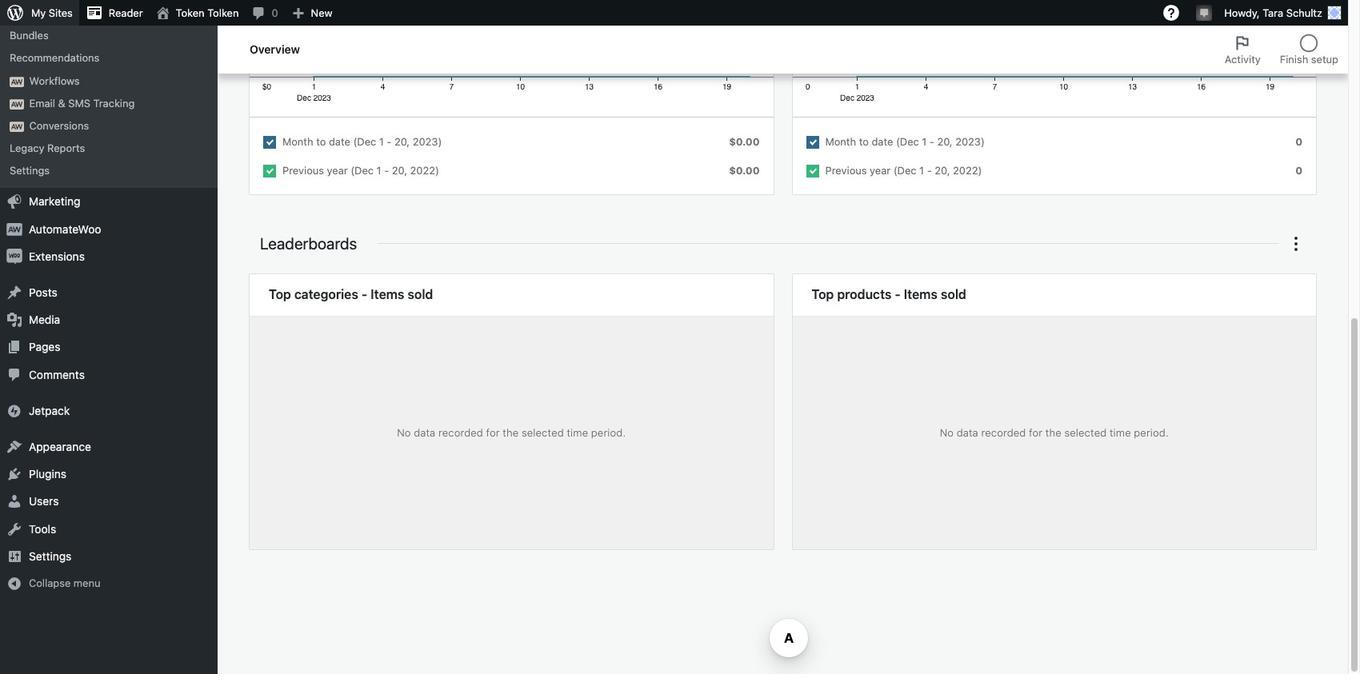 Task type: locate. For each thing, give the bounding box(es) containing it.
0 horizontal spatial no
[[397, 427, 411, 439]]

1 horizontal spatial previous year (dec 1 - 20, 2022)
[[826, 164, 982, 177]]

automatewoo link
[[0, 216, 218, 243]]

0 horizontal spatial time
[[567, 427, 589, 439]]

automatewoo element up legacy
[[10, 122, 24, 132]]

settings link up marketing link
[[0, 160, 218, 182]]

1 horizontal spatial no data recorded for the selected time period.
[[940, 427, 1169, 439]]

1 horizontal spatial recorded
[[982, 427, 1027, 439]]

1 horizontal spatial year
[[870, 164, 891, 177]]

1 horizontal spatial top
[[812, 288, 834, 302]]

1 selected from the left
[[522, 427, 564, 439]]

overview
[[250, 42, 300, 56]]

howdy, tara schultz
[[1225, 6, 1323, 19]]

1 horizontal spatial data
[[957, 427, 979, 439]]

1 previous from the left
[[283, 164, 324, 177]]

1 items from the left
[[371, 288, 405, 302]]

2022) inside option
[[953, 164, 982, 177]]

sold
[[408, 288, 433, 302], [941, 288, 967, 302]]

1 automatewoo element from the top
[[10, 76, 24, 87]]

3 automatewoo element from the top
[[10, 122, 24, 132]]

recorded
[[439, 427, 483, 439], [982, 427, 1027, 439]]

1 previous year (dec 1 - 20, 2022) from the left
[[283, 164, 439, 177]]

posts link
[[0, 279, 218, 307]]

collapse
[[29, 577, 71, 590]]

0 vertical spatial $0.00
[[729, 136, 760, 148]]

20,
[[395, 136, 410, 148], [938, 136, 953, 148], [392, 164, 407, 177], [935, 164, 951, 177]]

0 horizontal spatial items
[[371, 288, 405, 302]]

0 for previous year (dec 1 - 20, 2022)
[[1296, 164, 1303, 177]]

2 recorded from the left
[[982, 427, 1027, 439]]

selected for top products - items sold
[[1065, 427, 1107, 439]]

email & sms tracking link
[[0, 92, 218, 114]]

1 date from the left
[[329, 136, 350, 148]]

top for top products - items sold
[[812, 288, 834, 302]]

2 month from the left
[[826, 136, 857, 148]]

2 for from the left
[[1029, 427, 1043, 439]]

for for top products - items sold
[[1029, 427, 1043, 439]]

settings link
[[0, 160, 218, 182], [0, 543, 218, 571]]

collapse menu button
[[0, 571, 218, 598]]

month
[[283, 136, 313, 148], [826, 136, 857, 148]]

automatewoo element left workflows
[[10, 76, 24, 87]]

2 data from the left
[[957, 427, 979, 439]]

1 for from the left
[[486, 427, 500, 439]]

2022)
[[410, 164, 439, 177], [953, 164, 982, 177]]

1 period. from the left
[[591, 427, 626, 439]]

0 horizontal spatial recorded
[[439, 427, 483, 439]]

conversions
[[29, 119, 89, 132]]

no
[[397, 427, 411, 439], [940, 427, 954, 439]]

0 horizontal spatial month
[[283, 136, 313, 148]]

0 horizontal spatial month to date (dec 1 - 20, 2023)
[[283, 136, 442, 148]]

comments
[[29, 368, 85, 381]]

0 horizontal spatial previous year (dec 1 - 20, 2022)
[[283, 164, 439, 177]]

1 horizontal spatial sold
[[941, 288, 967, 302]]

automatewoo element left email
[[10, 99, 24, 109]]

(dec
[[353, 136, 376, 148], [896, 136, 919, 148], [351, 164, 374, 177], [894, 164, 917, 177]]

1 vertical spatial 0
[[1296, 136, 1303, 148]]

tab list
[[1216, 26, 1349, 74]]

0 vertical spatial settings link
[[0, 160, 218, 182]]

1 2023) from the left
[[413, 136, 442, 148]]

1 horizontal spatial 2023)
[[956, 136, 985, 148]]

0 horizontal spatial top
[[269, 288, 291, 302]]

cards
[[30, 6, 59, 19]]

time for top products - items sold
[[1110, 427, 1132, 439]]

email & sms tracking
[[29, 97, 135, 109]]

activity
[[1225, 53, 1261, 66]]

token tolken link
[[149, 0, 245, 26]]

0 inside option
[[1296, 164, 1303, 177]]

1 horizontal spatial for
[[1029, 427, 1043, 439]]

2 no from the left
[[940, 427, 954, 439]]

None checkbox
[[250, 128, 774, 156], [793, 128, 1317, 156], [250, 156, 774, 185], [250, 128, 774, 156], [793, 128, 1317, 156], [250, 156, 774, 185]]

to for $0.00
[[316, 136, 326, 148]]

new
[[311, 6, 333, 19]]

1 $0.00 from the top
[[729, 136, 760, 148]]

appearance link
[[0, 434, 218, 461]]

previous
[[283, 164, 324, 177], [826, 164, 867, 177]]

2 vertical spatial 0
[[1296, 164, 1303, 177]]

year for 0
[[870, 164, 891, 177]]

tools link
[[0, 516, 218, 543]]

1 horizontal spatial month
[[826, 136, 857, 148]]

2 vertical spatial automatewoo element
[[10, 122, 24, 132]]

date
[[329, 136, 350, 148], [872, 136, 894, 148]]

1 recorded from the left
[[439, 427, 483, 439]]

for
[[486, 427, 500, 439], [1029, 427, 1043, 439]]

sms
[[68, 97, 90, 109]]

1 horizontal spatial items
[[904, 288, 938, 302]]

2 2022) from the left
[[953, 164, 982, 177]]

2 $0.00 from the top
[[729, 164, 760, 177]]

no data recorded for the selected time period.
[[397, 427, 626, 439], [940, 427, 1169, 439]]

recorded for top categories - items sold
[[439, 427, 483, 439]]

1 to from the left
[[316, 136, 326, 148]]

top left products at the top
[[812, 288, 834, 302]]

gift cards
[[10, 6, 59, 19]]

2 previous from the left
[[826, 164, 867, 177]]

0 horizontal spatial 2023)
[[413, 136, 442, 148]]

items right products at the top
[[904, 288, 938, 302]]

2 to from the left
[[859, 136, 869, 148]]

users link
[[0, 489, 218, 516]]

legacy
[[10, 142, 44, 155]]

1 2022) from the left
[[410, 164, 439, 177]]

automatewoo element
[[10, 76, 24, 87], [10, 99, 24, 109], [10, 122, 24, 132]]

1 sold from the left
[[408, 288, 433, 302]]

0 horizontal spatial date
[[329, 136, 350, 148]]

0 horizontal spatial data
[[414, 427, 436, 439]]

1 no from the left
[[397, 427, 411, 439]]

2 items from the left
[[904, 288, 938, 302]]

previous inside option
[[826, 164, 867, 177]]

previous year (dec 1 - 20, 2022) inside option
[[826, 164, 982, 177]]

None checkbox
[[793, 156, 1317, 185]]

year inside option
[[870, 164, 891, 177]]

previous for $0.00
[[283, 164, 324, 177]]

no data recorded for the selected time period. for top categories - items sold
[[397, 427, 626, 439]]

1 horizontal spatial date
[[872, 136, 894, 148]]

settings down legacy
[[10, 164, 50, 177]]

1 year from the left
[[327, 164, 348, 177]]

tools
[[29, 522, 56, 536]]

2022) for 0
[[953, 164, 982, 177]]

gift cards link
[[0, 2, 218, 24]]

20, inside option
[[935, 164, 951, 177]]

to
[[316, 136, 326, 148], [859, 136, 869, 148]]

howdy,
[[1225, 6, 1260, 19]]

new link
[[285, 0, 339, 26]]

2 previous year (dec 1 - 20, 2022) from the left
[[826, 164, 982, 177]]

2 period. from the left
[[1135, 427, 1169, 439]]

the
[[503, 427, 519, 439], [1046, 427, 1062, 439]]

automatewoo element inside conversions link
[[10, 122, 24, 132]]

0 horizontal spatial 2022)
[[410, 164, 439, 177]]

to for 0
[[859, 136, 869, 148]]

(dec inside option
[[894, 164, 917, 177]]

1 horizontal spatial the
[[1046, 427, 1062, 439]]

items right categories at the top left of page
[[371, 288, 405, 302]]

comments link
[[0, 361, 218, 389]]

gift
[[10, 6, 27, 19]]

month to date (dec 1 - 20, 2023) for $0.00
[[283, 136, 442, 148]]

marketing link
[[0, 188, 218, 216]]

1 horizontal spatial selected
[[1065, 427, 1107, 439]]

appearance
[[29, 440, 91, 454]]

2 month to date (dec 1 - 20, 2023) from the left
[[826, 136, 985, 148]]

month to date (dec 1 - 20, 2023)
[[283, 136, 442, 148], [826, 136, 985, 148]]

2023) for 0
[[956, 136, 985, 148]]

2 sold from the left
[[941, 288, 967, 302]]

1
[[379, 136, 384, 148], [922, 136, 927, 148], [377, 164, 381, 177], [920, 164, 925, 177]]

marketing
[[29, 195, 80, 208]]

1 vertical spatial automatewoo element
[[10, 99, 24, 109]]

0 vertical spatial 0
[[272, 6, 278, 19]]

items for products
[[904, 288, 938, 302]]

settings up the collapse on the bottom left of page
[[29, 550, 72, 563]]

settings link up menu
[[0, 543, 218, 571]]

1 horizontal spatial no
[[940, 427, 954, 439]]

0 horizontal spatial selected
[[522, 427, 564, 439]]

2 top from the left
[[812, 288, 834, 302]]

1 month to date (dec 1 - 20, 2023) from the left
[[283, 136, 442, 148]]

-
[[387, 136, 392, 148], [930, 136, 935, 148], [384, 164, 389, 177], [927, 164, 932, 177], [362, 288, 368, 302], [895, 288, 901, 302]]

leaderboards
[[260, 235, 357, 253]]

1 vertical spatial $0.00
[[729, 164, 760, 177]]

1 month from the left
[[283, 136, 313, 148]]

0 horizontal spatial the
[[503, 427, 519, 439]]

previous year (dec 1 - 20, 2022) for 0
[[826, 164, 982, 177]]

period.
[[591, 427, 626, 439], [1135, 427, 1169, 439]]

2 year from the left
[[870, 164, 891, 177]]

0 horizontal spatial to
[[316, 136, 326, 148]]

0 horizontal spatial for
[[486, 427, 500, 439]]

top for top categories - items sold
[[269, 288, 291, 302]]

period. for top products - items sold
[[1135, 427, 1169, 439]]

1 horizontal spatial 2022)
[[953, 164, 982, 177]]

1 horizontal spatial to
[[859, 136, 869, 148]]

0 horizontal spatial sold
[[408, 288, 433, 302]]

previous year (dec 1 - 20, 2022)
[[283, 164, 439, 177], [826, 164, 982, 177]]

date for $0.00
[[329, 136, 350, 148]]

0 horizontal spatial period.
[[591, 427, 626, 439]]

data
[[414, 427, 436, 439], [957, 427, 979, 439]]

bundles link
[[0, 24, 218, 47]]

year
[[327, 164, 348, 177], [870, 164, 891, 177]]

items
[[371, 288, 405, 302], [904, 288, 938, 302]]

2 time from the left
[[1110, 427, 1132, 439]]

conversions link
[[0, 114, 218, 137]]

top categories - items sold
[[269, 288, 433, 302]]

1 settings link from the top
[[0, 160, 218, 182]]

choose which leaderboards to display and other settings image
[[1287, 235, 1306, 254]]

tolken
[[208, 6, 239, 19]]

0 vertical spatial settings
[[10, 164, 50, 177]]

2 automatewoo element from the top
[[10, 99, 24, 109]]

time
[[567, 427, 589, 439], [1110, 427, 1132, 439]]

media
[[29, 313, 60, 327]]

$0.00 for previous year (dec 1 - 20, 2022)
[[729, 164, 760, 177]]

2 the from the left
[[1046, 427, 1062, 439]]

1 the from the left
[[503, 427, 519, 439]]

1 data from the left
[[414, 427, 436, 439]]

automatewoo element for workflows
[[10, 76, 24, 87]]

$0.00 for month to date (dec 1 - 20, 2023)
[[729, 136, 760, 148]]

automatewoo element for conversions
[[10, 122, 24, 132]]

2 2023) from the left
[[956, 136, 985, 148]]

0 horizontal spatial year
[[327, 164, 348, 177]]

no data recorded for the selected time period. for top products - items sold
[[940, 427, 1169, 439]]

1 vertical spatial settings link
[[0, 543, 218, 571]]

tab list containing activity
[[1216, 26, 1349, 74]]

for for top categories - items sold
[[486, 427, 500, 439]]

1 top from the left
[[269, 288, 291, 302]]

1 horizontal spatial month to date (dec 1 - 20, 2023)
[[826, 136, 985, 148]]

1 horizontal spatial previous
[[826, 164, 867, 177]]

0 horizontal spatial no data recorded for the selected time period.
[[397, 427, 626, 439]]

0 vertical spatial automatewoo element
[[10, 76, 24, 87]]

2 selected from the left
[[1065, 427, 1107, 439]]

top
[[269, 288, 291, 302], [812, 288, 834, 302]]

0 horizontal spatial previous
[[283, 164, 324, 177]]

activity button
[[1216, 26, 1271, 74]]

time for top categories - items sold
[[567, 427, 589, 439]]

automatewoo element inside workflows link
[[10, 76, 24, 87]]

1 horizontal spatial time
[[1110, 427, 1132, 439]]

2023)
[[413, 136, 442, 148], [956, 136, 985, 148]]

1 horizontal spatial period.
[[1135, 427, 1169, 439]]

1 no data recorded for the selected time period. from the left
[[397, 427, 626, 439]]

$0.00
[[729, 136, 760, 148], [729, 164, 760, 177]]

2 date from the left
[[872, 136, 894, 148]]

finish setup button
[[1271, 26, 1349, 74]]

2 no data recorded for the selected time period. from the left
[[940, 427, 1169, 439]]

jetpack link
[[0, 398, 218, 425]]

1 time from the left
[[567, 427, 589, 439]]

top left categories at the top left of page
[[269, 288, 291, 302]]

automatewoo element inside email & sms tracking link
[[10, 99, 24, 109]]



Task type: vqa. For each thing, say whether or not it's contained in the screenshot.
automatewoo element to the top
yes



Task type: describe. For each thing, give the bounding box(es) containing it.
0 for month to date (dec 1 - 20, 2023)
[[1296, 136, 1303, 148]]

toolbar navigation
[[0, 0, 1349, 29]]

schultz
[[1287, 6, 1323, 19]]

0 link
[[245, 0, 285, 26]]

data for top products - items sold
[[957, 427, 979, 439]]

extensions
[[29, 250, 85, 263]]

menu
[[74, 577, 100, 590]]

pages
[[29, 341, 60, 354]]

recommendations
[[10, 51, 100, 64]]

data for top categories - items sold
[[414, 427, 436, 439]]

1 vertical spatial settings
[[29, 550, 72, 563]]

no for top categories - items sold
[[397, 427, 411, 439]]

no for top products - items sold
[[940, 427, 954, 439]]

posts
[[29, 286, 57, 299]]

the for top categories - items sold
[[503, 427, 519, 439]]

2023) for $0.00
[[413, 136, 442, 148]]

0 inside 0 link
[[272, 6, 278, 19]]

month to date (dec 1 - 20, 2023) for 0
[[826, 136, 985, 148]]

products
[[837, 288, 892, 302]]

year for $0.00
[[327, 164, 348, 177]]

extensions link
[[0, 243, 218, 271]]

workflows link
[[0, 69, 218, 92]]

1 inside option
[[920, 164, 925, 177]]

- inside option
[[927, 164, 932, 177]]

workflows
[[29, 74, 80, 87]]

recorded for top products - items sold
[[982, 427, 1027, 439]]

legacy reports link
[[0, 137, 218, 160]]

jetpack
[[29, 404, 70, 418]]

collapse menu
[[29, 577, 100, 590]]

sold for top categories - items sold
[[408, 288, 433, 302]]

top products - items sold
[[812, 288, 967, 302]]

month for $0.00
[[283, 136, 313, 148]]

month for 0
[[826, 136, 857, 148]]

reports
[[47, 142, 85, 155]]

my
[[31, 6, 46, 19]]

selected for top categories - items sold
[[522, 427, 564, 439]]

2022) for $0.00
[[410, 164, 439, 177]]

finish setup
[[1281, 53, 1339, 66]]

recommendations link
[[0, 47, 218, 69]]

date for 0
[[872, 136, 894, 148]]

items for categories
[[371, 288, 405, 302]]

users
[[29, 495, 59, 509]]

pages link
[[0, 334, 218, 361]]

my sites link
[[0, 0, 79, 26]]

the for top products - items sold
[[1046, 427, 1062, 439]]

reader
[[109, 6, 143, 19]]

sold for top products - items sold
[[941, 288, 967, 302]]

previous year (dec 1 - 20, 2022) for $0.00
[[283, 164, 439, 177]]

categories
[[294, 288, 359, 302]]

tara
[[1263, 6, 1284, 19]]

tracking
[[93, 97, 135, 109]]

previous for 0
[[826, 164, 867, 177]]

setup
[[1312, 53, 1339, 66]]

media link
[[0, 307, 218, 334]]

my sites
[[31, 6, 73, 19]]

period. for top categories - items sold
[[591, 427, 626, 439]]

token
[[176, 6, 205, 19]]

token tolken
[[176, 6, 239, 19]]

plugins
[[29, 468, 66, 481]]

email
[[29, 97, 55, 109]]

finish
[[1281, 53, 1309, 66]]

legacy reports
[[10, 142, 85, 155]]

notification image
[[1198, 6, 1211, 18]]

automatewoo
[[29, 222, 101, 236]]

sites
[[49, 6, 73, 19]]

none checkbox containing previous year (dec 1 - 20, 2022)
[[793, 156, 1317, 185]]

automatewoo element for email & sms tracking
[[10, 99, 24, 109]]

2 settings link from the top
[[0, 543, 218, 571]]

plugins link
[[0, 461, 218, 489]]

&
[[58, 97, 65, 109]]

reader link
[[79, 0, 149, 26]]

bundles
[[10, 29, 49, 42]]



